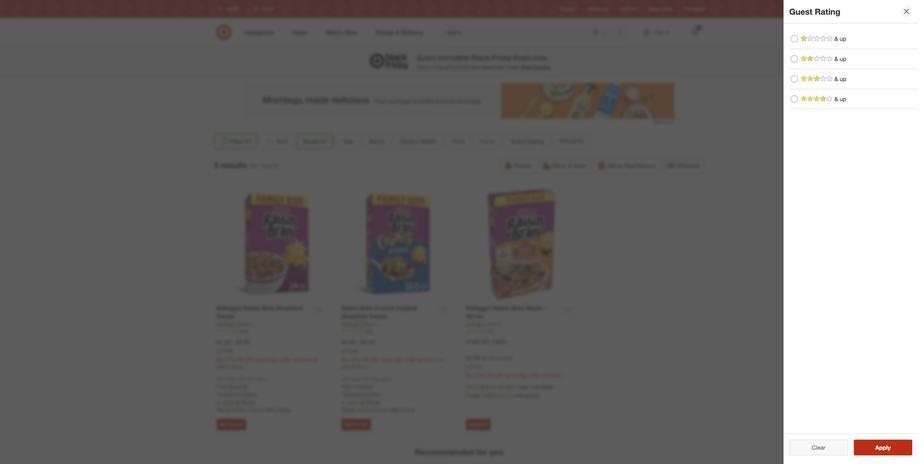 Task type: vqa. For each thing, say whether or not it's contained in the screenshot.
kellogg's inside the Kellogg'S Raisin Bran Maple - 22.1Oz
yes



Task type: locate. For each thing, give the bounding box(es) containing it.
$35 for breakfast
[[372, 377, 379, 382]]

& for 2nd & up option from the top of the guest rating dialog
[[835, 75, 839, 82]]

1 exclusions from the left
[[218, 391, 242, 397]]

1 horizontal spatial exclusions apply. link
[[343, 391, 382, 397]]

day inside $5.29 ( $0.24 /ounce ) at pinole buy 2 for $9 with same-day order services
[[520, 372, 528, 378]]

2 inside get it as soon as 6pm today with shipt ready within 2 hours with pickup
[[497, 392, 499, 399]]

2 & up radio from the top
[[791, 75, 799, 83]]

only for raisin bran crunch original breakfast cereal
[[341, 377, 350, 382]]

up for first & up option from the top of the guest rating dialog
[[840, 35, 847, 42]]

0 horizontal spatial same-
[[256, 357, 270, 363]]

$5.29 left (
[[466, 355, 480, 362]]

kellogg's raisin bran for kellogg's raisin bran breakfast cereal
[[217, 321, 264, 327]]

breakfast inside the raisin bran crunch original breakfast cereal
[[341, 313, 368, 320]]

flavor
[[480, 138, 495, 145]]

now
[[534, 54, 547, 62]]

only ships with $35 orders free shipping * * exclusions apply. in stock at  pinole ready within 2 hours with pickup for breakfast
[[341, 377, 416, 413]]

2 horizontal spatial buy
[[466, 372, 475, 378]]

(1) right filter
[[245, 138, 252, 145]]

raisin for kellogg's raisin bran breakfast cereal link
[[244, 305, 260, 312]]

it right deliver in the bottom of the page
[[485, 422, 488, 427]]

2 items from the left
[[356, 364, 369, 370]]

kellogg's up 1345
[[217, 305, 242, 312]]

2 kellogg's raisin bran from the left
[[341, 321, 389, 327]]

raisin bran crunch original breakfast cereal image
[[341, 189, 452, 300], [341, 189, 452, 300]]

2 $4.29 from the left
[[341, 339, 355, 346]]

sort
[[277, 138, 288, 145]]

1 shipping from the left
[[228, 384, 247, 390]]

add to cart button
[[217, 419, 246, 431], [341, 419, 371, 431]]

1 horizontal spatial breakfast
[[341, 313, 368, 320]]

0 horizontal spatial exclusions
[[218, 391, 242, 397]]

stores
[[694, 6, 706, 12]]

0 horizontal spatial $4.29 - $5.29 at pinole buy 2 for $9 with same-day order services on select items
[[217, 339, 319, 370]]

kellogg's raisin bran link up 59
[[466, 321, 514, 328]]

raisin inside kellogg's raisin bran maple - 22.1oz
[[493, 305, 510, 312]]

buy for cereal
[[217, 357, 225, 363]]

0 horizontal spatial buy
[[217, 357, 225, 363]]

add
[[220, 422, 228, 427], [345, 422, 353, 427]]

1 horizontal spatial rating
[[815, 6, 841, 16]]

kellogg's raisin bran up 1345
[[217, 321, 264, 327]]

2 exclusions from the left
[[343, 391, 367, 397]]

1 cart from the left
[[235, 422, 243, 427]]

1 (1) from the left
[[245, 138, 252, 145]]

1 horizontal spatial guest rating
[[790, 6, 841, 16]]

for
[[250, 162, 257, 169], [231, 357, 237, 363], [356, 357, 362, 363], [481, 372, 487, 378], [477, 447, 488, 457]]

2 vertical spatial & up radio
[[791, 95, 799, 103]]

1 horizontal spatial shipping
[[353, 384, 372, 390]]

breakfast
[[277, 305, 303, 312], [341, 313, 368, 320]]

kellogg's raisin bran link up 1283 on the left of the page
[[341, 321, 389, 328]]

kellogg's raisin bran up 59
[[466, 321, 514, 327]]

1 horizontal spatial only ships with $35 orders free shipping * * exclusions apply. in stock at  pinole ready within 2 hours with pickup
[[341, 377, 416, 413]]

fpo/apo
[[559, 138, 584, 145]]

select for breakfast
[[341, 364, 355, 370]]

breakfast up 1345 "link"
[[277, 305, 303, 312]]

raisin for kellogg's raisin bran link for kellogg's raisin bran breakfast cereal
[[239, 321, 252, 327]]

kellogg's raisin bran for raisin bran crunch original breakfast cereal
[[341, 321, 389, 327]]

2
[[227, 357, 230, 363], [352, 357, 354, 363], [477, 372, 479, 378], [497, 392, 499, 399], [247, 407, 250, 413], [372, 407, 375, 413]]

bran left crunch
[[360, 305, 373, 312]]

$4.29
[[217, 339, 231, 346], [341, 339, 355, 346]]

pickup
[[526, 392, 541, 399], [276, 407, 291, 413], [401, 407, 416, 413]]

within
[[482, 392, 495, 399], [232, 407, 246, 413], [357, 407, 370, 413]]

hours for raisin bran crunch original breakfast cereal
[[376, 407, 389, 413]]

shop
[[553, 162, 567, 169]]

raisin inside kellogg's raisin bran breakfast cereal
[[244, 305, 260, 312]]

on
[[430, 64, 435, 70], [313, 357, 319, 363], [438, 357, 444, 363]]

ships for breakfast
[[351, 377, 362, 382]]

1 horizontal spatial $4.29
[[341, 339, 355, 346]]

within for kellogg's raisin bran breakfast cereal
[[232, 407, 246, 413]]

2 free from the left
[[341, 384, 351, 390]]

0 horizontal spatial kellogg's raisin bran
[[217, 321, 264, 327]]

$5.29 down 1345
[[236, 339, 250, 346]]

it inside button
[[485, 422, 488, 427]]

2 cart from the left
[[359, 422, 368, 427]]

shipping for breakfast
[[353, 384, 372, 390]]

1 cereal from the left
[[217, 313, 234, 320]]

0 horizontal spatial only
[[217, 377, 225, 382]]

1 horizontal spatial -
[[357, 339, 359, 346]]

day down 1345 "link"
[[270, 357, 278, 363]]

exclusions apply. link for cereal
[[218, 391, 257, 397]]

2 horizontal spatial $5.29
[[466, 355, 480, 362]]

1 horizontal spatial exclusions
[[343, 391, 367, 397]]

in
[[217, 400, 221, 406], [341, 400, 346, 406]]

breakfast up 1283 on the left of the page
[[341, 313, 368, 320]]

1 free from the left
[[217, 384, 227, 390]]

get it as soon as 6pm today with shipt ready within 2 hours with pickup
[[466, 384, 554, 399]]

stock for cereal
[[222, 400, 234, 406]]

ready for kellogg's raisin bran breakfast cereal
[[217, 407, 231, 413]]

2 in from the left
[[341, 400, 346, 406]]

it inside get it as soon as 6pm today with shipt ready within 2 hours with pickup
[[476, 384, 479, 390]]

$9 up soon
[[488, 372, 493, 378]]

*
[[247, 384, 249, 390], [372, 384, 374, 390], [217, 391, 218, 397], [341, 391, 343, 397]]

2 orders from the left
[[380, 377, 393, 382]]

0 horizontal spatial only ships with $35 orders free shipping * * exclusions apply. in stock at  pinole ready within 2 hours with pickup
[[217, 377, 291, 413]]

weekly
[[588, 6, 602, 12]]

2 horizontal spatial $9
[[488, 372, 493, 378]]

rating inside button
[[527, 138, 544, 145]]

2 & up from the top
[[835, 55, 847, 62]]

snap ebt eligible
[[466, 339, 508, 345]]

2 add to cart button from the left
[[341, 419, 371, 431]]

services inside $5.29 ( $0.24 /ounce ) at pinole buy 2 for $9 with same-day order services
[[543, 372, 561, 378]]

1 only ships with $35 orders free shipping * * exclusions apply. in stock at  pinole ready within 2 hours with pickup from the left
[[217, 377, 291, 413]]

1 horizontal spatial select
[[341, 364, 355, 370]]

2 horizontal spatial ready
[[466, 392, 481, 399]]

2 only from the left
[[341, 377, 350, 382]]

0 vertical spatial guest
[[790, 6, 813, 16]]

59 link
[[466, 328, 577, 334]]

2 up from the top
[[840, 55, 847, 62]]

0 horizontal spatial exclusions apply. link
[[218, 391, 257, 397]]

score incredible black friday deals now save on top gifts & find new deals each week. start saving
[[417, 54, 551, 70]]

$5.29 inside $5.29 ( $0.24 /ounce ) at pinole buy 2 for $9 with same-day order services
[[466, 355, 480, 362]]

1 horizontal spatial kellogg's raisin bran
[[341, 321, 389, 327]]

items
[[231, 364, 244, 370], [356, 364, 369, 370]]

stock for breakfast
[[347, 400, 359, 406]]

0 horizontal spatial rating
[[527, 138, 544, 145]]

guest rating inside button
[[510, 138, 544, 145]]

1 horizontal spatial $5.29
[[361, 339, 375, 346]]

0 horizontal spatial $9
[[238, 357, 244, 363]]

2 horizontal spatial on
[[438, 357, 444, 363]]

bran
[[262, 305, 275, 312], [360, 305, 373, 312], [512, 305, 525, 312], [254, 321, 264, 327], [378, 321, 389, 327], [503, 321, 514, 327]]

(1) left type button
[[320, 138, 327, 145]]

1 horizontal spatial stock
[[347, 400, 359, 406]]

0 vertical spatial & up radio
[[791, 35, 799, 42]]

1
[[698, 25, 700, 30]]

1 & up from the top
[[835, 35, 847, 42]]

$5.29 for cereal
[[236, 339, 250, 346]]

1 kellogg's raisin bran from the left
[[217, 321, 264, 327]]

$5.29 down 1283 on the left of the page
[[361, 339, 375, 346]]

2 kellogg's raisin bran link from the left
[[341, 321, 389, 328]]

day
[[624, 162, 634, 169]]

1 $4.29 from the left
[[217, 339, 231, 346]]

deals right sort
[[303, 138, 318, 145]]

guest inside guest rating dialog
[[790, 6, 813, 16]]

ready for raisin bran crunch original breakfast cereal
[[341, 407, 356, 413]]

1 horizontal spatial $35
[[372, 377, 379, 382]]

1 add to cart button from the left
[[217, 419, 246, 431]]

services for raisin bran crunch original breakfast cereal
[[418, 357, 436, 363]]

same- down 1345 "link"
[[256, 357, 270, 363]]

kellogg's down kellogg's raisin bran breakfast cereal at the left of page
[[217, 321, 237, 327]]

-
[[545, 305, 547, 312], [232, 339, 234, 346], [357, 339, 359, 346]]

dietary needs button
[[394, 134, 443, 149]]

select for cereal
[[217, 364, 230, 370]]

0 horizontal spatial orders
[[255, 377, 268, 382]]

(1) inside button
[[245, 138, 252, 145]]

2 stock from the left
[[347, 400, 359, 406]]

cereal
[[217, 313, 234, 320], [369, 313, 387, 320]]

2 apply. from the left
[[369, 391, 382, 397]]

0 vertical spatial rating
[[815, 6, 841, 16]]

1 horizontal spatial add
[[345, 422, 353, 427]]

0 horizontal spatial breakfast
[[277, 305, 303, 312]]

0 horizontal spatial it
[[476, 384, 479, 390]]

search button
[[615, 24, 632, 42]]

raisin for kellogg's raisin bran link corresponding to raisin bran crunch original breakfast cereal
[[363, 321, 377, 327]]

order down 1283 link
[[404, 357, 416, 363]]

- for kellogg's raisin bran breakfast cereal
[[232, 339, 234, 346]]

bran inside the raisin bran crunch original breakfast cereal
[[360, 305, 373, 312]]

raisin bran crunch original breakfast cereal link
[[341, 304, 436, 321]]

0 horizontal spatial apply.
[[244, 391, 257, 397]]

0 horizontal spatial cereal
[[217, 313, 234, 320]]

with inside $5.29 ( $0.24 /ounce ) at pinole buy 2 for $9 with same-day order services
[[495, 372, 504, 378]]

0 horizontal spatial items
[[231, 364, 244, 370]]

kellogg's raisin bran breakfast cereal image
[[217, 189, 327, 300], [217, 189, 327, 300]]

1 horizontal spatial deals
[[514, 54, 532, 62]]

4 up from the top
[[840, 95, 847, 102]]

1 horizontal spatial add to cart
[[345, 422, 368, 427]]

2 horizontal spatial hours
[[501, 392, 514, 399]]

2 only ships with $35 orders free shipping * * exclusions apply. in stock at  pinole ready within 2 hours with pickup from the left
[[341, 377, 416, 413]]

3 & up radio from the top
[[791, 95, 799, 103]]

$4.29 for raisin bran crunch original breakfast cereal
[[341, 339, 355, 346]]

kellogg's down the raisin bran crunch original breakfast cereal
[[341, 321, 362, 327]]

2 (1) from the left
[[320, 138, 327, 145]]

0 horizontal spatial (1)
[[245, 138, 252, 145]]

0 horizontal spatial $5.29
[[236, 339, 250, 346]]

kellogg's up 22.1oz
[[466, 305, 492, 312]]

$4.29 for kellogg's raisin bran breakfast cereal
[[217, 339, 231, 346]]

kellogg's raisin bran
[[217, 321, 264, 327], [341, 321, 389, 327], [466, 321, 514, 327]]

top
[[437, 64, 444, 70]]

0 vertical spatial guest rating
[[790, 6, 841, 16]]

2 exclusions apply. link from the left
[[343, 391, 382, 397]]

2 horizontal spatial kellogg's raisin bran link
[[466, 321, 514, 328]]

1 orders from the left
[[255, 377, 268, 382]]

kellogg's down 22.1oz
[[466, 321, 487, 327]]

cereal inside kellogg's raisin bran breakfast cereal
[[217, 313, 234, 320]]

kellogg's raisin bran link for kellogg's raisin bran breakfast cereal
[[217, 321, 264, 328]]

0 horizontal spatial as
[[480, 384, 485, 390]]

1 vertical spatial deals
[[303, 138, 318, 145]]

1 add from the left
[[220, 422, 228, 427]]

shipping for cereal
[[228, 384, 247, 390]]

0 horizontal spatial day
[[270, 357, 278, 363]]

0 vertical spatial breakfast
[[277, 305, 303, 312]]

1 apply. from the left
[[244, 391, 257, 397]]

1 horizontal spatial cart
[[359, 422, 368, 427]]

week.
[[507, 64, 521, 70]]

2 as from the left
[[499, 384, 504, 390]]

same- inside $5.29 ( $0.24 /ounce ) at pinole buy 2 for $9 with same-day order services
[[505, 372, 520, 378]]

2 select from the left
[[341, 364, 355, 370]]

1 horizontal spatial to
[[354, 422, 358, 427]]

2 horizontal spatial services
[[543, 372, 561, 378]]

3 & up from the top
[[835, 75, 847, 82]]

order down 1345 "link"
[[279, 357, 291, 363]]

as left 6pm
[[499, 384, 504, 390]]

1 vertical spatial breakfast
[[341, 313, 368, 320]]

day up today
[[520, 372, 528, 378]]

1 horizontal spatial day
[[395, 357, 403, 363]]

ships
[[227, 377, 237, 382], [351, 377, 362, 382]]

only
[[217, 377, 225, 382], [341, 377, 350, 382]]

free
[[217, 384, 227, 390], [341, 384, 351, 390]]

target circle link
[[649, 6, 673, 12]]

$4.29 - $5.29 at pinole buy 2 for $9 with same-day order services on select items down 1345 "link"
[[217, 339, 319, 370]]

1 horizontal spatial free
[[341, 384, 351, 390]]

0 horizontal spatial ships
[[227, 377, 237, 382]]

1 horizontal spatial it
[[485, 422, 488, 427]]

1 horizontal spatial ships
[[351, 377, 362, 382]]

kellogg's for kellogg's raisin bran maple - 22.1oz
[[466, 321, 487, 327]]

2 to from the left
[[354, 422, 358, 427]]

1 horizontal spatial ready
[[341, 407, 356, 413]]

ad
[[603, 6, 609, 12]]

1 horizontal spatial guest
[[790, 6, 813, 16]]

shipt
[[542, 384, 554, 390]]

same- down 1283 link
[[381, 357, 395, 363]]

1 horizontal spatial items
[[356, 364, 369, 370]]

deliver it button
[[466, 419, 491, 431]]

1 only from the left
[[217, 377, 225, 382]]

pinole
[[221, 348, 233, 354], [346, 348, 358, 354], [471, 364, 483, 370], [241, 400, 255, 406], [366, 400, 380, 406]]

1 horizontal spatial only
[[341, 377, 350, 382]]

pickup for kellogg's raisin bran breakfast cereal
[[276, 407, 291, 413]]

(1) for deals (1)
[[320, 138, 327, 145]]

1 $4.29 - $5.29 at pinole buy 2 for $9 with same-day order services on select items from the left
[[217, 339, 319, 370]]

recommended for you
[[415, 447, 504, 457]]

guest rating
[[790, 6, 841, 16], [510, 138, 544, 145]]

$9 down 1345
[[238, 357, 244, 363]]

0 horizontal spatial guest rating
[[510, 138, 544, 145]]

for inside 3 results for "raisins"
[[250, 162, 257, 169]]

1 as from the left
[[480, 384, 485, 390]]

1 horizontal spatial add to cart button
[[341, 419, 371, 431]]

0 horizontal spatial $4.29
[[217, 339, 231, 346]]

2 add to cart from the left
[[345, 422, 368, 427]]

1 up from the top
[[840, 35, 847, 42]]

it for get
[[476, 384, 479, 390]]

2 $4.29 - $5.29 at pinole buy 2 for $9 with same-day order services on select items from the left
[[341, 339, 444, 370]]

2 horizontal spatial same-
[[505, 372, 520, 378]]

$9 down 1283 on the left of the page
[[363, 357, 368, 363]]

0 horizontal spatial stock
[[222, 400, 234, 406]]

kellogg's raisin bran up 1283 on the left of the page
[[341, 321, 389, 327]]

exclusions apply. link
[[218, 391, 257, 397], [343, 391, 382, 397]]

1 $35 from the left
[[247, 377, 254, 382]]

1 horizontal spatial on
[[430, 64, 435, 70]]

save
[[417, 64, 428, 70]]

free for cereal
[[217, 384, 227, 390]]

only for kellogg's raisin bran breakfast cereal
[[217, 377, 225, 382]]

incredible
[[438, 54, 470, 62]]

results
[[221, 160, 247, 170]]

filter (1)
[[230, 138, 252, 145]]

kellogg's raisin bran link up 1345
[[217, 321, 264, 328]]

services for kellogg's raisin bran breakfast cereal
[[293, 357, 312, 363]]

for inside $5.29 ( $0.24 /ounce ) at pinole buy 2 for $9 with same-day order services
[[481, 372, 487, 378]]

0 horizontal spatial to
[[229, 422, 233, 427]]

start
[[522, 64, 534, 70]]

0 horizontal spatial add to cart
[[220, 422, 243, 427]]

0 horizontal spatial -
[[232, 339, 234, 346]]

breakfast inside kellogg's raisin bran breakfast cereal
[[277, 305, 303, 312]]

2 horizontal spatial day
[[520, 372, 528, 378]]

0 horizontal spatial services
[[293, 357, 312, 363]]

0 horizontal spatial select
[[217, 364, 230, 370]]

1 horizontal spatial $9
[[363, 357, 368, 363]]

kellogg's inside kellogg's raisin bran maple - 22.1oz
[[466, 305, 492, 312]]

as left soon
[[480, 384, 485, 390]]

0 horizontal spatial shipping
[[228, 384, 247, 390]]

1 horizontal spatial apply.
[[369, 391, 382, 397]]

deals up start
[[514, 54, 532, 62]]

2 horizontal spatial within
[[482, 392, 495, 399]]

1 horizontal spatial cereal
[[369, 313, 387, 320]]

stock
[[222, 400, 234, 406], [347, 400, 359, 406]]

2 add from the left
[[345, 422, 353, 427]]

2 cereal from the left
[[369, 313, 387, 320]]

services
[[293, 357, 312, 363], [418, 357, 436, 363], [543, 372, 561, 378]]

1 ships from the left
[[227, 377, 237, 382]]

1 horizontal spatial (1)
[[320, 138, 327, 145]]

on for raisin bran crunch original breakfast cereal
[[438, 357, 444, 363]]

rating
[[815, 6, 841, 16], [527, 138, 544, 145]]

3 kellogg's raisin bran link from the left
[[466, 321, 514, 328]]

1 horizontal spatial $4.29 - $5.29 at pinole buy 2 for $9 with same-day order services on select items
[[341, 339, 444, 370]]

1 exclusions apply. link from the left
[[218, 391, 257, 397]]

3 kellogg's raisin bran from the left
[[466, 321, 514, 327]]

day down 1283 link
[[395, 357, 403, 363]]

you
[[490, 447, 504, 457]]

1 items from the left
[[231, 364, 244, 370]]

clear button
[[790, 440, 849, 456]]

raisin inside the raisin bran crunch original breakfast cereal
[[341, 305, 358, 312]]

same-
[[256, 357, 270, 363], [381, 357, 395, 363], [505, 372, 520, 378]]

bran left maple
[[512, 305, 525, 312]]

2 shipping from the left
[[353, 384, 372, 390]]

order
[[279, 357, 291, 363], [404, 357, 416, 363], [529, 372, 541, 378]]

bran down kellogg's raisin bran maple - 22.1oz
[[503, 321, 514, 327]]

1 horizontal spatial orders
[[380, 377, 393, 382]]

1283
[[364, 328, 373, 334]]

buy inside $5.29 ( $0.24 /ounce ) at pinole buy 2 for $9 with same-day order services
[[466, 372, 475, 378]]

shop in store button
[[540, 158, 592, 174]]

1 add to cart from the left
[[220, 422, 243, 427]]

apply.
[[244, 391, 257, 397], [369, 391, 382, 397]]

1 horizontal spatial buy
[[341, 357, 350, 363]]

3
[[214, 160, 218, 170]]

orders for cereal
[[255, 377, 268, 382]]

kellogg's raisin bran maple - 22.1oz
[[466, 305, 547, 320]]

1 horizontal spatial pickup
[[401, 407, 416, 413]]

pickup for raisin bran crunch original breakfast cereal
[[401, 407, 416, 413]]

deals
[[514, 54, 532, 62], [303, 138, 318, 145]]

hours
[[501, 392, 514, 399], [251, 407, 264, 413], [376, 407, 389, 413]]

day
[[270, 357, 278, 363], [395, 357, 403, 363], [520, 372, 528, 378]]

1 in from the left
[[217, 400, 221, 406]]

$4.29 - $5.29 at pinole buy 2 for $9 with same-day order services on select items down 1283 link
[[341, 339, 444, 370]]

pickup inside get it as soon as 6pm today with shipt ready within 2 hours with pickup
[[526, 392, 541, 399]]

1 select from the left
[[217, 364, 230, 370]]

3 up from the top
[[840, 75, 847, 82]]

cart
[[235, 422, 243, 427], [359, 422, 368, 427]]

0 horizontal spatial guest
[[510, 138, 526, 145]]

2 ships from the left
[[351, 377, 362, 382]]

it right get in the right bottom of the page
[[476, 384, 479, 390]]

4 & up from the top
[[835, 95, 847, 102]]

0 horizontal spatial ready
[[217, 407, 231, 413]]

add to cart button for cereal
[[217, 419, 246, 431]]

2 horizontal spatial -
[[545, 305, 547, 312]]

$35 for cereal
[[247, 377, 254, 382]]

needs
[[420, 138, 437, 145]]

1 kellogg's raisin bran link from the left
[[217, 321, 264, 328]]

- inside kellogg's raisin bran maple - 22.1oz
[[545, 305, 547, 312]]

1 horizontal spatial in
[[341, 400, 346, 406]]

recommended
[[415, 447, 474, 457]]

to
[[229, 422, 233, 427], [354, 422, 358, 427]]

same day delivery button
[[595, 158, 661, 174]]

same day delivery
[[608, 162, 657, 169]]

1 stock from the left
[[222, 400, 234, 406]]

1 to from the left
[[229, 422, 233, 427]]

0 horizontal spatial on
[[313, 357, 319, 363]]

1 vertical spatial guest rating
[[510, 138, 544, 145]]

2 horizontal spatial kellogg's raisin bran
[[466, 321, 514, 327]]

guest rating inside dialog
[[790, 6, 841, 16]]

filter (1) button
[[214, 134, 257, 149]]

order up today
[[529, 372, 541, 378]]

1 vertical spatial rating
[[527, 138, 544, 145]]

black
[[472, 54, 490, 62]]

same- up 6pm
[[505, 372, 520, 378]]

)
[[511, 355, 512, 361]]

1 horizontal spatial same-
[[381, 357, 395, 363]]

registry
[[561, 6, 577, 12]]

dietary needs
[[400, 138, 437, 145]]

1 vertical spatial & up radio
[[791, 75, 799, 83]]

& up
[[835, 35, 847, 42], [835, 55, 847, 62], [835, 75, 847, 82], [835, 95, 847, 102]]

& up radio
[[791, 35, 799, 42], [791, 75, 799, 83], [791, 95, 799, 103]]

2 $35 from the left
[[372, 377, 379, 382]]

1 horizontal spatial hours
[[376, 407, 389, 413]]

0 horizontal spatial add to cart button
[[217, 419, 246, 431]]

kellogg's raisin bran maple - 22.1oz image
[[466, 189, 577, 300], [466, 189, 577, 300]]

bran up 1345 "link"
[[262, 305, 275, 312]]

0 horizontal spatial kellogg's raisin bran link
[[217, 321, 264, 328]]



Task type: describe. For each thing, give the bounding box(es) containing it.
weekly ad link
[[588, 6, 609, 12]]

exclusions for breakfast
[[343, 391, 367, 397]]

up for & up radio at the top of page
[[840, 55, 847, 62]]

exclusions for cereal
[[218, 391, 242, 397]]

up for 2nd & up option from the top of the guest rating dialog
[[840, 75, 847, 82]]

items for cereal
[[231, 364, 244, 370]]

ready inside get it as soon as 6pm today with shipt ready within 2 hours with pickup
[[466, 392, 481, 399]]

buy for breakfast
[[341, 357, 350, 363]]

ships for cereal
[[227, 377, 237, 382]]

kellogg's raisin bran breakfast cereal
[[217, 305, 303, 320]]

1 link
[[688, 24, 703, 40]]

get
[[466, 384, 475, 390]]

deliver it
[[470, 422, 488, 427]]

$9 for breakfast
[[363, 357, 368, 363]]

day for raisin bran crunch original breakfast cereal
[[395, 357, 403, 363]]

target circle
[[649, 6, 673, 12]]

& up for first & up option from the top of the guest rating dialog
[[835, 35, 847, 42]]

flavor button
[[474, 134, 501, 149]]

orders for breakfast
[[380, 377, 393, 382]]

deals (1)
[[303, 138, 327, 145]]

on inside score incredible black friday deals now save on top gifts & find new deals each week. start saving
[[430, 64, 435, 70]]

soon
[[487, 384, 498, 390]]

brand
[[369, 138, 385, 145]]

same- for cereal
[[256, 357, 270, 363]]

bran inside kellogg's raisin bran maple - 22.1oz
[[512, 305, 525, 312]]

1 & up radio from the top
[[791, 35, 799, 42]]

raisin for the kellogg's raisin bran maple - 22.1oz link
[[493, 305, 510, 312]]

order for raisin bran crunch original breakfast cereal
[[404, 357, 416, 363]]

$5.29 for breakfast
[[361, 339, 375, 346]]

& for & up radio at the top of page
[[835, 55, 839, 62]]

only ships with $35 orders free shipping * * exclusions apply. in stock at  pinole ready within 2 hours with pickup for cereal
[[217, 377, 291, 413]]

deals inside score incredible black friday deals now save on top gifts & find new deals each week. start saving
[[514, 54, 532, 62]]

up for first & up option from the bottom of the guest rating dialog
[[840, 95, 847, 102]]

cereal inside the raisin bran crunch original breakfast cereal
[[369, 313, 387, 320]]

find
[[461, 64, 469, 70]]

brand button
[[363, 134, 391, 149]]

exclusions apply. link for breakfast
[[343, 391, 382, 397]]

registry link
[[561, 6, 577, 12]]

find
[[684, 6, 693, 12]]

to for breakfast
[[354, 422, 358, 427]]

$4.29 - $5.29 at pinole buy 2 for $9 with same-day order services on select items for crunch
[[341, 339, 444, 370]]

guest rating dialog
[[784, 0, 919, 464]]

type
[[342, 138, 354, 145]]

at inside $5.29 ( $0.24 /ounce ) at pinole buy 2 for $9 with same-day order services
[[466, 364, 470, 370]]

guest rating button
[[504, 134, 550, 149]]

apply. for cereal
[[244, 391, 257, 397]]

search
[[615, 29, 632, 36]]

"raisins"
[[259, 162, 280, 169]]

within inside get it as soon as 6pm today with shipt ready within 2 hours with pickup
[[482, 392, 495, 399]]

circle
[[662, 6, 673, 12]]

kellogg's raisin bran maple - 22.1oz link
[[466, 304, 560, 321]]

sort button
[[260, 134, 294, 149]]

hours inside get it as soon as 6pm today with shipt ready within 2 hours with pickup
[[501, 392, 514, 399]]

target
[[649, 6, 661, 12]]

$9 inside $5.29 ( $0.24 /ounce ) at pinole buy 2 for $9 with same-day order services
[[488, 372, 493, 378]]

clear
[[812, 444, 826, 451]]

/ounce
[[495, 355, 511, 361]]

snap
[[466, 339, 480, 345]]

each
[[495, 64, 506, 70]]

add to cart button for breakfast
[[341, 419, 371, 431]]

score
[[417, 54, 436, 62]]

guest inside guest rating button
[[510, 138, 526, 145]]

shop in store
[[553, 162, 587, 169]]

in for kellogg's raisin bran breakfast cereal
[[217, 400, 221, 406]]

original
[[396, 305, 418, 312]]

& inside score incredible black friday deals now save on top gifts & find new deals each week. start saving
[[457, 64, 460, 70]]

in for raisin bran crunch original breakfast cereal
[[341, 400, 346, 406]]

2 inside $5.29 ( $0.24 /ounce ) at pinole buy 2 for $9 with same-day order services
[[477, 372, 479, 378]]

& for first & up option from the top of the guest rating dialog
[[835, 35, 839, 42]]

& up for & up radio at the top of page
[[835, 55, 847, 62]]

hours for kellogg's raisin bran breakfast cereal
[[251, 407, 264, 413]]

fpo/apo button
[[553, 134, 590, 149]]

gifts
[[445, 64, 455, 70]]

free for breakfast
[[341, 384, 351, 390]]

1345
[[239, 328, 248, 334]]

find stores link
[[684, 6, 706, 12]]

price button
[[446, 134, 471, 149]]

1345 link
[[217, 328, 327, 334]]

same
[[608, 162, 623, 169]]

pickup button
[[501, 158, 537, 174]]

kellogg's raisin bran link for raisin bran crunch original breakfast cereal
[[341, 321, 389, 328]]

apply button
[[854, 440, 913, 456]]

type button
[[336, 134, 360, 149]]

saving
[[535, 64, 551, 70]]

raisin for kellogg's raisin bran link corresponding to kellogg's raisin bran maple - 22.1oz
[[488, 321, 502, 327]]

add to cart for cereal
[[220, 422, 243, 427]]

order inside $5.29 ( $0.24 /ounce ) at pinole buy 2 for $9 with same-day order services
[[529, 372, 541, 378]]

3 results for "raisins"
[[214, 160, 280, 170]]

kellogg's raisin bran for kellogg's raisin bran maple - 22.1oz
[[466, 321, 514, 327]]

to for cereal
[[229, 422, 233, 427]]

What can we help you find? suggestions appear below search field
[[441, 24, 620, 40]]

day for kellogg's raisin bran breakfast cereal
[[270, 357, 278, 363]]

raisin bran crunch original breakfast cereal
[[341, 305, 418, 320]]

eligible
[[492, 339, 508, 345]]

$9 for cereal
[[238, 357, 244, 363]]

on for kellogg's raisin bran breakfast cereal
[[313, 357, 319, 363]]

& up for 2nd & up option from the top of the guest rating dialog
[[835, 75, 847, 82]]

(
[[482, 355, 483, 361]]

bran down the raisin bran crunch original breakfast cereal
[[378, 321, 389, 327]]

59
[[489, 328, 493, 334]]

& for first & up option from the bottom of the guest rating dialog
[[835, 95, 839, 102]]

$4.29 - $5.29 at pinole buy 2 for $9 with same-day order services on select items for bran
[[217, 339, 319, 370]]

same- for breakfast
[[381, 357, 395, 363]]

price
[[452, 138, 465, 145]]

within for raisin bran crunch original breakfast cereal
[[357, 407, 370, 413]]

dietary
[[400, 138, 418, 145]]

kellogg's inside kellogg's raisin bran breakfast cereal
[[217, 305, 242, 312]]

rating inside dialog
[[815, 6, 841, 16]]

add to cart for breakfast
[[345, 422, 368, 427]]

kellogg's raisin bran link for kellogg's raisin bran maple - 22.1oz
[[466, 321, 514, 328]]

items for breakfast
[[356, 364, 369, 370]]

(1) for filter (1)
[[245, 138, 252, 145]]

maple
[[526, 305, 543, 312]]

cart for cereal
[[235, 422, 243, 427]]

add for raisin bran crunch original breakfast cereal
[[345, 422, 353, 427]]

& up for first & up option from the bottom of the guest rating dialog
[[835, 95, 847, 102]]

bran inside kellogg's raisin bran breakfast cereal
[[262, 305, 275, 312]]

store
[[574, 162, 587, 169]]

filter
[[230, 138, 244, 145]]

redcard
[[620, 6, 637, 12]]

shipping
[[677, 162, 700, 169]]

kellogg's for kellogg's raisin bran breakfast cereal
[[217, 321, 237, 327]]

it for deliver
[[485, 422, 488, 427]]

6pm
[[506, 384, 516, 390]]

1283 link
[[341, 328, 452, 334]]

kellogg's raisin bran breakfast cereal link
[[217, 304, 311, 321]]

kellogg's for raisin bran crunch original breakfast cereal
[[341, 321, 362, 327]]

apply. for breakfast
[[369, 391, 382, 397]]

apply
[[876, 444, 891, 451]]

sponsored
[[653, 119, 675, 125]]

$5.29 ( $0.24 /ounce ) at pinole buy 2 for $9 with same-day order services
[[466, 355, 561, 378]]

bran down kellogg's raisin bran breakfast cereal at the left of page
[[254, 321, 264, 327]]

add for kellogg's raisin bran breakfast cereal
[[220, 422, 228, 427]]

in
[[568, 162, 573, 169]]

order for kellogg's raisin bran breakfast cereal
[[279, 357, 291, 363]]

cart for breakfast
[[359, 422, 368, 427]]

- for raisin bran crunch original breakfast cereal
[[357, 339, 359, 346]]

weekly ad
[[588, 6, 609, 12]]

redcard link
[[620, 6, 637, 12]]

& up radio
[[791, 55, 799, 63]]

friday
[[492, 54, 512, 62]]

advertisement region
[[244, 83, 675, 119]]

delivery
[[636, 162, 657, 169]]

pickup
[[515, 162, 532, 169]]

pinole inside $5.29 ( $0.24 /ounce ) at pinole buy 2 for $9 with same-day order services
[[471, 364, 483, 370]]

$0.24
[[483, 355, 495, 361]]

ebt
[[481, 339, 491, 345]]

0 horizontal spatial deals
[[303, 138, 318, 145]]

new
[[471, 64, 480, 70]]



